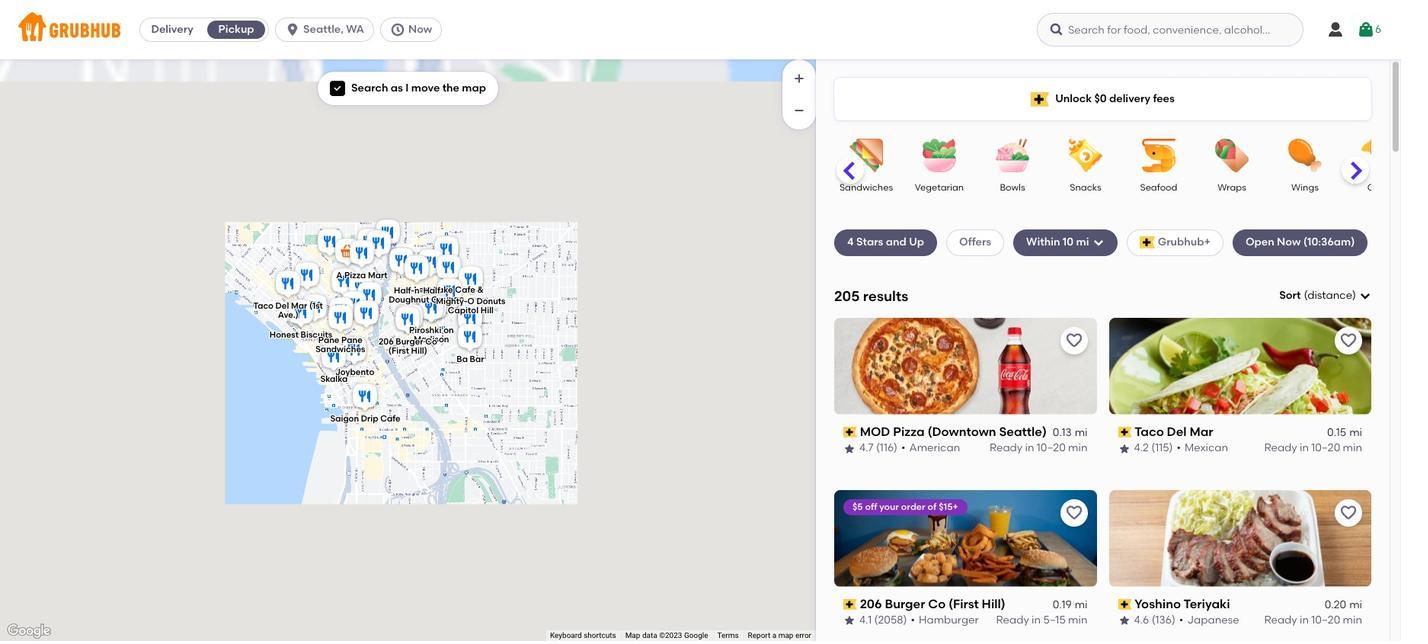 Task type: describe. For each thing, give the bounding box(es) containing it.
subscription pass image for taco del mar
[[1119, 427, 1132, 438]]

4.2 (115)
[[1135, 442, 1174, 455]]

• for teriyaki
[[1180, 614, 1184, 627]]

delivery button
[[140, 18, 204, 42]]

0.20 mi
[[1325, 598, 1363, 611]]

results
[[864, 287, 909, 305]]

mighty-o donuts capitol hill image
[[468, 260, 499, 294]]

wings image
[[1279, 139, 1332, 172]]

mighty-
[[449, 293, 481, 303]]

save this restaurant button for yoshino teriyaki
[[1336, 499, 1363, 526]]

svg image right the 10
[[1093, 237, 1105, 249]]

donuts
[[490, 293, 519, 303]]

sugar bakery & cafe image
[[401, 304, 432, 337]]

cupcake royale image
[[293, 292, 324, 326]]

206 for 206 burger co (first hill) ba bar joybento skalka
[[384, 339, 399, 348]]

honest biscuits image
[[278, 298, 308, 332]]

$5
[[853, 501, 863, 512]]

mod pizza (downtown seattle) image
[[351, 299, 382, 333]]

svg image for search as i move the map
[[333, 84, 342, 93]]

min for taco del mar
[[1344, 442, 1363, 455]]

shortcuts
[[584, 631, 616, 640]]

206 for 206 burger co (first hill)
[[860, 597, 882, 611]]

skalka image
[[315, 348, 346, 382]]

and
[[886, 236, 907, 249]]

ian's pizza image
[[441, 228, 471, 261]]

taco del mar (1st ave.)
[[244, 298, 313, 318]]

i
[[406, 82, 409, 95]]

svg image for now
[[390, 22, 406, 37]]

sort
[[1280, 289, 1302, 302]]

4.1 (2058)
[[860, 614, 907, 627]]

grubhub plus flag logo image for unlock $0 delivery fees
[[1031, 92, 1050, 106]]

report a map error link
[[748, 631, 812, 640]]

map
[[626, 631, 641, 640]]

mod pizza (downtown seattle)
[[860, 424, 1047, 439]]

205
[[835, 287, 860, 305]]

10
[[1063, 236, 1074, 249]]

del for taco del mar
[[1167, 424, 1187, 439]]

mart
[[368, 264, 387, 274]]

star icon image for taco del mar
[[1119, 443, 1131, 455]]

now button
[[380, 18, 448, 42]]

save this restaurant button for mod pizza (downtown seattle)
[[1061, 327, 1088, 354]]

half-n-half doughnut co. mighty-o donuts capitol hill
[[395, 281, 519, 312]]

(115)
[[1152, 442, 1174, 455]]

mexican
[[1185, 442, 1229, 455]]

byrek and baguette image
[[468, 305, 498, 339]]

1 vertical spatial now
[[1278, 236, 1302, 249]]

japanese
[[1188, 614, 1240, 627]]

4.7 (116)
[[860, 442, 898, 455]]

grubhub+
[[1158, 236, 1211, 249]]

google image
[[4, 621, 54, 641]]

0.13 mi
[[1053, 426, 1088, 439]]

bowls image
[[986, 139, 1040, 172]]

vegetarian
[[915, 182, 964, 193]]

in for yoshino teriyaki
[[1300, 614, 1310, 627]]

verve bowls - capitol hill image
[[423, 242, 454, 276]]

seafood image
[[1133, 139, 1186, 172]]

minus icon image
[[792, 103, 807, 118]]

burger for 206 burger co (first hill) ba bar joybento skalka
[[401, 339, 429, 348]]

subscription pass image for 206 burger co (first hill)
[[844, 599, 857, 610]]

of
[[928, 501, 937, 512]]

yoshino teriyaki image
[[400, 303, 430, 337]]

vietlicious image
[[427, 292, 458, 326]]

veggie grill image
[[324, 295, 354, 329]]

mi for 206 burger co (first hill)
[[1075, 598, 1088, 611]]

ba
[[470, 359, 481, 369]]

pane pane sandwiches image
[[322, 305, 353, 338]]

drip
[[361, 425, 378, 435]]

teriyaki
[[1184, 597, 1231, 611]]

hamburger
[[919, 614, 979, 627]]

6 button
[[1358, 16, 1382, 43]]

proceed to checkout button
[[1172, 579, 1377, 606]]

open
[[1246, 236, 1275, 249]]

sort ( distance )
[[1280, 289, 1357, 302]]

10–20 for (downtown
[[1037, 442, 1066, 455]]

honest biscuits pane pane sandwiches
[[262, 331, 362, 356]]

bowls
[[1000, 182, 1026, 193]]

)
[[1353, 289, 1357, 302]]

wings
[[1292, 182, 1319, 193]]

hill) for 206 burger co (first hill)
[[982, 597, 1006, 611]]

map data ©2023 google
[[626, 631, 709, 640]]

pressed retail image
[[391, 240, 421, 273]]

4.6
[[1135, 614, 1150, 627]]

svg image right )
[[1360, 290, 1372, 302]]

svg image inside the "seattle, wa" button
[[285, 22, 300, 37]]

vegetarian image
[[913, 139, 967, 172]]

within
[[1027, 236, 1061, 249]]

saigon drip cafe image
[[350, 392, 381, 426]]

wraps image
[[1206, 139, 1259, 172]]

checkout
[[1279, 585, 1330, 598]]

razzis pizzeria image
[[375, 208, 406, 242]]

Search for food, convenience, alcohol... search field
[[1037, 13, 1304, 46]]

4.7
[[860, 442, 874, 455]]

bento world sushi & teriyaki image
[[285, 256, 315, 289]]

min for yoshino teriyaki
[[1344, 614, 1363, 627]]

• hamburger
[[911, 614, 979, 627]]

hill
[[494, 302, 507, 312]]

sandwiches image
[[840, 139, 893, 172]]

report a map error
[[748, 631, 812, 640]]

evergreens - 6th & olive image
[[326, 263, 356, 296]]

market house meats image
[[365, 221, 395, 254]]

error
[[796, 631, 812, 640]]

lost
[[425, 280, 442, 290]]

joybento
[[334, 373, 373, 383]]

seafood
[[1141, 182, 1178, 193]]

2 pane from the left
[[338, 337, 359, 347]]

4.2
[[1135, 442, 1149, 455]]

0.19 mi
[[1053, 598, 1088, 611]]

mighty-o donuts (denny) image
[[355, 219, 385, 253]]

mar for taco del mar (1st ave.)
[[281, 298, 298, 308]]

10–20 for mar
[[1312, 442, 1341, 455]]

©2023
[[659, 631, 683, 640]]

pickup
[[218, 23, 254, 36]]

ready for mod pizza (downtown seattle)
[[990, 442, 1023, 455]]

stars
[[857, 236, 884, 249]]

capitol
[[461, 302, 492, 312]]

google
[[684, 631, 709, 640]]

ready in 5–15 min
[[997, 614, 1088, 627]]

ave.)
[[268, 308, 289, 318]]

2 vertical spatial cafe
[[380, 425, 401, 435]]

none field containing sort
[[1280, 288, 1372, 304]]

fees
[[1154, 92, 1175, 105]]

• for pizza
[[902, 442, 906, 455]]

• mexican
[[1177, 442, 1229, 455]]

taco for taco del mar (1st ave.)
[[244, 298, 264, 308]]

206 burger co (first hill)
[[860, 597, 1006, 611]]

burger for 206 burger co (first hill)
[[885, 597, 926, 611]]

delivery
[[151, 23, 193, 36]]

svg image up unlock
[[1050, 22, 1065, 37]]

ihop image
[[445, 274, 475, 308]]

hill) for 206 burger co (first hill) ba bar joybento skalka
[[417, 348, 433, 358]]

save this restaurant image for yoshino teriyaki
[[1340, 504, 1358, 522]]

6
[[1376, 23, 1382, 36]]

0.15
[[1328, 426, 1347, 439]]

data
[[643, 631, 658, 640]]

up
[[910, 236, 925, 249]]

snacks image
[[1060, 139, 1113, 172]]

mar for taco del mar
[[1190, 424, 1214, 439]]

(first for 206 burger co (first hill)
[[949, 597, 979, 611]]

skalka
[[317, 381, 344, 391]]

seattle,
[[303, 23, 344, 36]]

subscription pass image for yoshino teriyaki
[[1119, 599, 1132, 610]]

a pizza mart lost lake cafe & lounge
[[336, 264, 494, 299]]

open now (10:36am)
[[1246, 236, 1356, 249]]

in for taco del mar
[[1300, 442, 1310, 455]]

madison
[[422, 335, 457, 345]]

a pizza mart image
[[346, 231, 376, 265]]

in for 206 burger co (first hill)
[[1032, 614, 1041, 627]]

4
[[848, 236, 854, 249]]

piroshki on madison image
[[424, 293, 455, 327]]

subscription pass image
[[844, 427, 857, 438]]

ready for 206 burger co (first hill)
[[997, 614, 1030, 627]]

min for mod pizza (downtown seattle)
[[1069, 442, 1088, 455]]



Task type: locate. For each thing, give the bounding box(es) containing it.
svg image inside 6 button
[[1358, 21, 1376, 39]]

1 horizontal spatial now
[[1278, 236, 1302, 249]]

(first
[[394, 348, 414, 358], [949, 597, 979, 611]]

save this restaurant button for taco del mar
[[1336, 327, 1363, 354]]

(
[[1305, 289, 1308, 302]]

4.6 (136)
[[1135, 614, 1176, 627]]

the
[[443, 82, 460, 95]]

pizza
[[344, 264, 366, 274], [894, 424, 925, 439]]

1 horizontal spatial del
[[1167, 424, 1187, 439]]

sushi kudasai image
[[338, 289, 369, 323]]

0 horizontal spatial sandwiches
[[313, 346, 362, 356]]

burger up (2058)
[[885, 597, 926, 611]]

pizza inside "a pizza mart lost lake cafe & lounge"
[[344, 264, 366, 274]]

pizza up • american
[[894, 424, 925, 439]]

piroshki
[[417, 326, 450, 336]]

1 vertical spatial 206
[[860, 597, 882, 611]]

0 vertical spatial pizza
[[344, 264, 366, 274]]

wa
[[346, 23, 364, 36]]

1 vertical spatial pizza
[[894, 424, 925, 439]]

1 horizontal spatial grubhub plus flag logo image
[[1140, 237, 1155, 249]]

taco for taco del mar
[[1135, 424, 1165, 439]]

0 horizontal spatial pane
[[315, 337, 336, 347]]

yoshino
[[1135, 597, 1182, 611]]

mi right 0.20
[[1350, 598, 1363, 611]]

mi right the 0.13 in the right of the page
[[1075, 426, 1088, 439]]

1 horizontal spatial pizza
[[894, 424, 925, 439]]

o
[[481, 293, 488, 303]]

min down "0.13 mi"
[[1069, 442, 1088, 455]]

ready in 10–20 min down 0.15
[[1265, 442, 1363, 455]]

gyro saj image
[[426, 292, 457, 325]]

subscription pass image
[[1119, 427, 1132, 438], [844, 599, 857, 610], [1119, 599, 1132, 610]]

0 vertical spatial burger
[[401, 339, 429, 348]]

mi
[[1077, 236, 1090, 249], [1075, 426, 1088, 439], [1350, 426, 1363, 439], [1075, 598, 1088, 611], [1350, 598, 1363, 611]]

0 horizontal spatial del
[[266, 298, 279, 308]]

map region
[[0, 51, 1402, 641]]

hill) down madison
[[417, 348, 433, 358]]

0 vertical spatial now
[[409, 23, 432, 36]]

0 horizontal spatial map
[[462, 82, 486, 95]]

taco inside taco del mar (1st ave.)
[[244, 298, 264, 308]]

grubhub plus flag logo image left unlock
[[1031, 92, 1050, 106]]

co for 206 burger co (first hill)
[[929, 597, 946, 611]]

4 stars and up
[[848, 236, 925, 249]]

now inside button
[[409, 23, 432, 36]]

taco del mar image
[[355, 278, 385, 311]]

keyboard shortcuts
[[550, 631, 616, 640]]

ready left 5–15
[[997, 614, 1030, 627]]

206 inside 206 burger co (first hill) ba bar joybento skalka
[[384, 339, 399, 348]]

1 horizontal spatial cafe
[[466, 280, 486, 290]]

proceed
[[1219, 585, 1263, 598]]

0 vertical spatial hill)
[[417, 348, 433, 358]]

cafe down cafe 'image'
[[1368, 182, 1390, 193]]

• right (116)
[[902, 442, 906, 455]]

1 horizontal spatial 206
[[860, 597, 882, 611]]

0 horizontal spatial hill)
[[417, 348, 433, 358]]

ba bar image
[[468, 326, 499, 359]]

seattle, wa button
[[275, 18, 380, 42]]

1 vertical spatial grubhub plus flag logo image
[[1140, 237, 1155, 249]]

mi right the 10
[[1077, 236, 1090, 249]]

pane
[[315, 337, 336, 347], [338, 337, 359, 347]]

7 eleven image
[[330, 229, 360, 263]]

min down the 0.20 mi
[[1344, 614, 1363, 627]]

map right the
[[462, 82, 486, 95]]

1 vertical spatial (first
[[949, 597, 979, 611]]

1 vertical spatial burger
[[885, 597, 926, 611]]

1 vertical spatial mar
[[1190, 424, 1214, 439]]

main navigation navigation
[[0, 0, 1402, 59]]

lost lake cafe & lounge image
[[444, 247, 475, 281]]

0 horizontal spatial (first
[[394, 348, 414, 358]]

mi for mod pizza (downtown seattle)
[[1075, 426, 1088, 439]]

1 vertical spatial cafe
[[466, 280, 486, 290]]

move
[[411, 82, 440, 95]]

ready in 10–20 min for mar
[[1265, 442, 1363, 455]]

0 horizontal spatial now
[[409, 23, 432, 36]]

0 vertical spatial del
[[266, 298, 279, 308]]

star icon image for 206 burger co (first hill)
[[844, 615, 856, 627]]

0 vertical spatial grubhub plus flag logo image
[[1031, 92, 1050, 106]]

svg image for 6
[[1358, 21, 1376, 39]]

0 vertical spatial (first
[[394, 348, 414, 358]]

(first down 206 burger co (first hill) icon at left
[[394, 348, 414, 358]]

min down the 0.15 mi
[[1344, 442, 1363, 455]]

1 vertical spatial map
[[779, 631, 794, 640]]

206 burger co (first hill) ba bar joybento skalka
[[317, 339, 497, 391]]

pizza for a
[[344, 264, 366, 274]]

min for 206 burger co (first hill)
[[1069, 614, 1088, 627]]

now right open
[[1278, 236, 1302, 249]]

0 vertical spatial taco
[[244, 298, 264, 308]]

star icon image for yoshino teriyaki
[[1119, 615, 1131, 627]]

nyc deli market image
[[346, 270, 376, 304]]

a
[[336, 264, 342, 274]]

mi right 0.19
[[1075, 598, 1088, 611]]

mar left (1st
[[281, 298, 298, 308]]

10–20 down 0.20
[[1312, 614, 1341, 627]]

0 horizontal spatial grubhub plus flag logo image
[[1031, 92, 1050, 106]]

hill)
[[417, 348, 433, 358], [982, 597, 1006, 611]]

taco del mar (1st ave.) image
[[263, 266, 294, 299]]

pickup button
[[204, 18, 268, 42]]

(first for 206 burger co (first hill) ba bar joybento skalka
[[394, 348, 414, 358]]

$5 off your order of $15+
[[853, 501, 959, 512]]

map right a
[[779, 631, 794, 640]]

ready in 10–20 min down 0.20
[[1265, 614, 1363, 627]]

bar
[[483, 359, 497, 369]]

ready in 10–20 min for (downtown
[[990, 442, 1088, 455]]

1 horizontal spatial burger
[[885, 597, 926, 611]]

1 horizontal spatial hill)
[[982, 597, 1006, 611]]

1 vertical spatial taco
[[1135, 424, 1165, 439]]

svg image
[[1327, 21, 1345, 39], [1358, 21, 1376, 39], [390, 22, 406, 37], [333, 84, 342, 93]]

co down piroshki
[[431, 339, 443, 348]]

del
[[266, 298, 279, 308], [1167, 424, 1187, 439]]

star icon image down subscription pass image
[[844, 443, 856, 455]]

0 horizontal spatial co
[[431, 339, 443, 348]]

206 burger co (first hill) logo image
[[835, 490, 1097, 587]]

mi for taco del mar
[[1350, 426, 1363, 439]]

grubhub plus flag logo image
[[1031, 92, 1050, 106], [1140, 237, 1155, 249]]

mi for yoshino teriyaki
[[1350, 598, 1363, 611]]

0 horizontal spatial pizza
[[344, 264, 366, 274]]

1 vertical spatial del
[[1167, 424, 1187, 439]]

mi right 0.15
[[1350, 426, 1363, 439]]

• for burger
[[911, 614, 915, 627]]

1 horizontal spatial co
[[929, 597, 946, 611]]

del for taco del mar (1st ave.)
[[266, 298, 279, 308]]

burger inside 206 burger co (first hill) ba bar joybento skalka
[[401, 339, 429, 348]]

keyboard shortcuts button
[[550, 630, 616, 641]]

0 horizontal spatial 206
[[384, 339, 399, 348]]

(1st
[[300, 298, 313, 308]]

mod pizza (downtown seattle) logo image
[[835, 318, 1097, 415]]

offers
[[960, 236, 992, 249]]

co inside 206 burger co (first hill) ba bar joybento skalka
[[431, 339, 443, 348]]

star icon image left 4.2
[[1119, 443, 1131, 455]]

• american
[[902, 442, 961, 455]]

del up (115)
[[1167, 424, 1187, 439]]

(first inside 206 burger co (first hill) ba bar joybento skalka
[[394, 348, 414, 358]]

206
[[384, 339, 399, 348], [860, 597, 882, 611]]

burger
[[401, 339, 429, 348], [885, 597, 926, 611]]

0 vertical spatial cafe
[[1368, 182, 1390, 193]]

2 horizontal spatial cafe
[[1368, 182, 1390, 193]]

1 horizontal spatial mar
[[1190, 424, 1214, 439]]

(136)
[[1152, 614, 1176, 627]]

svg image left seattle,
[[285, 22, 300, 37]]

your
[[880, 501, 899, 512]]

burger down piroshki
[[401, 339, 429, 348]]

search
[[351, 82, 388, 95]]

terms
[[718, 631, 739, 640]]

205 results
[[835, 287, 909, 305]]

sandwiches down the sandwiches image
[[840, 182, 893, 193]]

ready right mexican
[[1265, 442, 1298, 455]]

star icon image for mod pizza (downtown seattle)
[[844, 443, 856, 455]]

grubhub plus flag logo image for grubhub+
[[1140, 237, 1155, 249]]

ready down seattle) at the right
[[990, 442, 1023, 455]]

star icon image
[[844, 443, 856, 455], [1119, 443, 1131, 455], [844, 615, 856, 627], [1119, 615, 1131, 627]]

0.19
[[1053, 598, 1072, 611]]

del up honest
[[266, 298, 279, 308]]

save this restaurant image
[[1065, 331, 1084, 350]]

plus icon image
[[792, 71, 807, 86]]

ready for taco del mar
[[1265, 442, 1298, 455]]

off
[[865, 501, 878, 512]]

• right (2058)
[[911, 614, 915, 627]]

1 horizontal spatial sandwiches
[[840, 182, 893, 193]]

svg image
[[285, 22, 300, 37], [1050, 22, 1065, 37], [1093, 237, 1105, 249], [1360, 290, 1372, 302]]

1 horizontal spatial (first
[[949, 597, 979, 611]]

joybento image
[[338, 340, 369, 374]]

co up • hamburger
[[929, 597, 946, 611]]

0 vertical spatial 206
[[384, 339, 399, 348]]

0 vertical spatial sandwiches
[[840, 182, 893, 193]]

star icon image left 4.1
[[844, 615, 856, 627]]

cafe inside "a pizza mart lost lake cafe & lounge"
[[466, 280, 486, 290]]

hill) inside 206 burger co (first hill) ba bar joybento skalka
[[417, 348, 433, 358]]

half-n-half doughnut co. image
[[408, 249, 439, 282]]

1 horizontal spatial map
[[779, 631, 794, 640]]

sandwiches down pane pane sandwiches icon
[[313, 346, 362, 356]]

in
[[1026, 442, 1035, 455], [1300, 442, 1310, 455], [1032, 614, 1041, 627], [1300, 614, 1310, 627]]

star icon image left 4.6 at the right of page
[[1119, 615, 1131, 627]]

ready for yoshino teriyaki
[[1265, 614, 1298, 627]]

• japanese
[[1180, 614, 1240, 627]]

0 vertical spatial mar
[[281, 298, 298, 308]]

• down yoshino teriyaki on the bottom right of the page
[[1180, 614, 1184, 627]]

now
[[409, 23, 432, 36], [1278, 236, 1302, 249]]

0.15 mi
[[1328, 426, 1363, 439]]

ready down proceed to checkout button
[[1265, 614, 1298, 627]]

keyboard
[[550, 631, 582, 640]]

10–20 down the 0.13 in the right of the page
[[1037, 442, 1066, 455]]

1 vertical spatial hill)
[[982, 597, 1006, 611]]

american
[[910, 442, 961, 455]]

save this restaurant image
[[1340, 331, 1358, 350], [1065, 504, 1084, 522], [1340, 504, 1358, 522]]

206 burger co (first hill) image
[[398, 306, 429, 340]]

subway® image
[[468, 299, 498, 333]]

grubhub plus flag logo image left the grubhub+
[[1140, 237, 1155, 249]]

0 vertical spatial map
[[462, 82, 486, 95]]

half-
[[400, 281, 421, 291]]

piroshki on madison
[[417, 326, 462, 345]]

1 horizontal spatial taco
[[1135, 424, 1165, 439]]

sandwiches inside honest biscuits pane pane sandwiches
[[313, 346, 362, 356]]

0 horizontal spatial cafe
[[380, 425, 401, 435]]

saigon
[[330, 425, 359, 435]]

(first up hamburger
[[949, 597, 979, 611]]

0 vertical spatial co
[[431, 339, 443, 348]]

(116)
[[877, 442, 898, 455]]

wraps
[[1218, 182, 1247, 193]]

cafe right drip
[[380, 425, 401, 435]]

cafe up 'o'
[[466, 280, 486, 290]]

shake shack image
[[310, 218, 340, 252]]

del inside taco del mar (1st ave.)
[[266, 298, 279, 308]]

proceed to checkout
[[1219, 585, 1330, 598]]

1 vertical spatial sandwiches
[[313, 346, 362, 356]]

within 10 mi
[[1027, 236, 1090, 249]]

mod
[[860, 424, 891, 439]]

order
[[902, 501, 926, 512]]

snacks
[[1070, 182, 1102, 193]]

report
[[748, 631, 771, 640]]

10–20 down 0.15
[[1312, 442, 1341, 455]]

min down '0.19 mi'
[[1069, 614, 1088, 627]]

mar inside taco del mar (1st ave.)
[[281, 298, 298, 308]]

hill) up ready in 5–15 min
[[982, 597, 1006, 611]]

distance
[[1308, 289, 1353, 302]]

cafe image
[[1352, 139, 1402, 172]]

now up search as i move the map
[[409, 23, 432, 36]]

1 vertical spatial co
[[929, 597, 946, 611]]

0 horizontal spatial burger
[[401, 339, 429, 348]]

honest
[[262, 331, 291, 341]]

0 horizontal spatial taco
[[244, 298, 264, 308]]

0.20
[[1325, 598, 1347, 611]]

ready in 10–20 min
[[990, 442, 1088, 455], [1265, 442, 1363, 455], [1265, 614, 1363, 627]]

lounge
[[444, 290, 475, 299]]

taco up the 4.2 (115)
[[1135, 424, 1165, 439]]

unlock $0 delivery fees
[[1056, 92, 1175, 105]]

None field
[[1280, 288, 1372, 304]]

taco del mar logo image
[[1109, 318, 1372, 415]]

pizza for mod
[[894, 424, 925, 439]]

• for del
[[1177, 442, 1182, 455]]

yoshino teriyaki logo image
[[1109, 490, 1372, 587]]

$15+
[[939, 501, 959, 512]]

mar up • mexican
[[1190, 424, 1214, 439]]

0 horizontal spatial mar
[[281, 298, 298, 308]]

as
[[391, 82, 403, 95]]

svg image inside now button
[[390, 22, 406, 37]]

in for mod pizza (downtown seattle)
[[1026, 442, 1035, 455]]

ready in 10–20 min down seattle) at the right
[[990, 442, 1088, 455]]

1 pane from the left
[[315, 337, 336, 347]]

save this restaurant image for taco del mar
[[1340, 331, 1358, 350]]

half
[[430, 281, 447, 291]]

co for 206 burger co (first hill) ba bar joybento skalka
[[431, 339, 443, 348]]

taco left ave.)
[[244, 298, 264, 308]]

search as i move the map
[[351, 82, 486, 95]]

0.13
[[1053, 426, 1072, 439]]

1 horizontal spatial pane
[[338, 337, 359, 347]]

• right (115)
[[1177, 442, 1182, 455]]

pizza right a
[[344, 264, 366, 274]]



Task type: vqa. For each thing, say whether or not it's contained in the screenshot.
BOWLS image
yes



